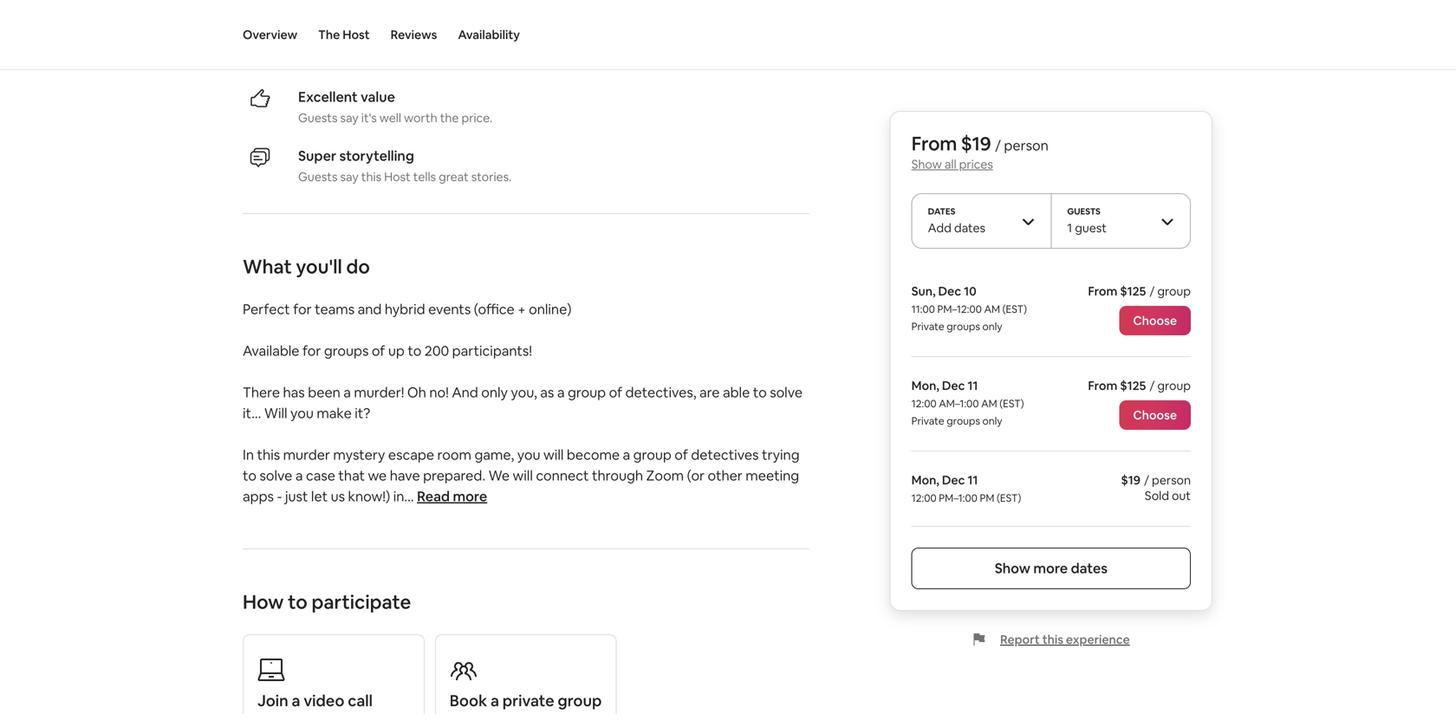 Task type: describe. For each thing, give the bounding box(es) containing it.
(or
[[687, 467, 705, 485]]

to right up
[[408, 342, 422, 360]]

am–1:00
[[939, 397, 979, 410]]

mon, for mon, dec 11 12:00 am–1:00 am (est) private groups only
[[912, 378, 940, 394]]

it...
[[243, 404, 261, 422]]

from inside from $19 / person show all prices
[[912, 131, 957, 156]]

been
[[308, 384, 340, 401]]

what
[[243, 254, 292, 279]]

say for storytelling
[[340, 169, 359, 185]]

it?
[[355, 404, 370, 422]]

guests for super
[[298, 169, 338, 185]]

from $19 / person show all prices
[[912, 131, 1049, 172]]

12:00 for mon, dec 11 12:00 pm–1:00 pm (est)
[[912, 492, 937, 505]]

excellent value guests say it's well worth the price.
[[298, 88, 493, 126]]

guests 1 guest
[[1067, 206, 1107, 236]]

am for mon, dec 11
[[981, 397, 997, 410]]

60 mins · hosted in english
[[243, 20, 410, 38]]

able
[[723, 384, 750, 401]]

it's
[[361, 110, 377, 126]]

read
[[417, 488, 450, 505]]

group inside in this murder mystery escape room game, you will become a group of detectives trying to solve a case that we have prepared. we will connect through zoom (or other meeting apps - just let us know!) in…
[[633, 446, 672, 464]]

you inside in this murder mystery escape room game, you will become a group of detectives trying to solve a case that we have prepared. we will connect through zoom (or other meeting apps - just let us know!) in…
[[517, 446, 541, 464]]

choose link for sun, dec 10
[[1119, 306, 1191, 335]]

great
[[439, 169, 469, 185]]

read more
[[417, 488, 487, 505]]

meeting
[[746, 467, 799, 485]]

teams
[[315, 300, 355, 318]]

only for sun, dec 10
[[983, 320, 1003, 333]]

(est) for mon, dec 11
[[1000, 397, 1024, 410]]

zoom
[[646, 467, 684, 485]]

game,
[[475, 446, 514, 464]]

1 vertical spatial groups
[[324, 342, 369, 360]]

no!
[[429, 384, 449, 401]]

as
[[540, 384, 554, 401]]

super storytelling guests say this host tells great stories.
[[298, 147, 512, 185]]

in
[[351, 20, 362, 38]]

+
[[518, 300, 526, 318]]

sold
[[1145, 488, 1169, 504]]

connect
[[536, 467, 589, 485]]

overview button
[[243, 0, 297, 69]]

you,
[[511, 384, 537, 401]]

60
[[243, 20, 259, 38]]

show inside from $19 / person show all prices
[[912, 156, 942, 172]]

solve inside in this murder mystery escape room game, you will become a group of detectives trying to solve a case that we have prepared. we will connect through zoom (or other meeting apps - just let us know!) in…
[[260, 467, 292, 485]]

for for available
[[302, 342, 321, 360]]

all
[[945, 156, 957, 172]]

200
[[425, 342, 449, 360]]

the host button
[[318, 0, 370, 69]]

pm–1:00
[[939, 492, 978, 505]]

$125 for 10
[[1120, 283, 1146, 299]]

dates
[[928, 206, 956, 217]]

guests for excellent
[[298, 110, 338, 126]]

let
[[311, 488, 328, 505]]

hybrid
[[385, 300, 425, 318]]

video
[[304, 691, 344, 711]]

perfect
[[243, 300, 290, 318]]

out
[[1172, 488, 1191, 504]]

call
[[348, 691, 373, 711]]

dec inside the mon, dec 11 12:00 pm–1:00 pm (est)
[[942, 472, 965, 488]]

make
[[317, 404, 352, 422]]

$125 for 11
[[1120, 378, 1146, 394]]

choose for 10
[[1133, 313, 1177, 329]]

overview
[[243, 27, 297, 42]]

10
[[964, 283, 977, 299]]

available for groups of up to 200 participants!
[[243, 342, 532, 360]]

$19 / person sold out
[[1121, 472, 1191, 504]]

trying
[[762, 446, 800, 464]]

from $125 / group for 10
[[1088, 283, 1191, 299]]

availability button
[[458, 0, 520, 69]]

do
[[346, 254, 370, 279]]

(est) inside the mon, dec 11 12:00 pm–1:00 pm (est)
[[997, 492, 1021, 505]]

-
[[277, 488, 282, 505]]

/ inside from $19 / person show all prices
[[995, 137, 1001, 154]]

and
[[452, 384, 478, 401]]

perfect for teams and hybrid events (office + online)
[[243, 300, 572, 318]]

join a video call
[[257, 691, 373, 711]]

a right book
[[491, 691, 499, 711]]

has
[[283, 384, 305, 401]]

in this murder mystery escape room game, you will become a group of detectives trying to solve a case that we have prepared. we will connect through zoom (or other meeting apps - just let us know!) in…
[[243, 446, 800, 505]]

for for perfect
[[293, 300, 312, 318]]

am for sun, dec 10
[[984, 303, 1000, 316]]

case
[[306, 467, 335, 485]]

11:00
[[912, 303, 935, 316]]

private for mon,
[[912, 414, 945, 428]]

to inside in this murder mystery escape room game, you will become a group of detectives trying to solve a case that we have prepared. we will connect through zoom (or other meeting apps - just let us know!) in…
[[243, 467, 257, 485]]

escape
[[388, 446, 434, 464]]

and
[[358, 300, 382, 318]]

worth
[[404, 110, 437, 126]]

storytelling
[[339, 147, 414, 165]]

you'll
[[296, 254, 342, 279]]

report this experience button
[[973, 632, 1130, 648]]

participate
[[312, 590, 411, 615]]

dates for show more dates
[[1071, 560, 1108, 577]]

groups for mon, dec 11
[[947, 414, 980, 428]]

1 horizontal spatial will
[[544, 446, 564, 464]]

dates for dates add dates
[[954, 220, 986, 236]]

you inside there has been a murder! oh no! and only you, as a group of detectives, are able to solve it... will you make it?
[[290, 404, 314, 422]]

host inside button
[[343, 27, 370, 42]]



Task type: vqa. For each thing, say whether or not it's contained in the screenshot.
case
yes



Task type: locate. For each thing, give the bounding box(es) containing it.
guests up "guest"
[[1067, 206, 1101, 217]]

show all prices button
[[912, 156, 993, 172]]

we
[[489, 467, 510, 485]]

0 horizontal spatial more
[[453, 488, 487, 505]]

a right been at the bottom
[[344, 384, 351, 401]]

0 vertical spatial person
[[1004, 137, 1049, 154]]

$19 inside from $19 / person show all prices
[[961, 131, 991, 156]]

2 from $125 / group from the top
[[1088, 378, 1191, 394]]

murder
[[283, 446, 330, 464]]

dec inside mon, dec 11 12:00 am–1:00 am (est) private groups only
[[942, 378, 965, 394]]

private inside sun, dec 10 11:00 pm–12:00 am (est) private groups only
[[912, 320, 945, 333]]

0 vertical spatial from $125 / group
[[1088, 283, 1191, 299]]

11 up the "pm–1:00"
[[968, 472, 978, 488]]

1 say from the top
[[340, 110, 359, 126]]

0 vertical spatial from
[[912, 131, 957, 156]]

2 vertical spatial guests
[[1067, 206, 1101, 217]]

0 vertical spatial only
[[983, 320, 1003, 333]]

dec up am–1:00
[[942, 378, 965, 394]]

book a private group
[[450, 691, 602, 711]]

value
[[361, 88, 395, 106]]

1 horizontal spatial dates
[[1071, 560, 1108, 577]]

0 vertical spatial show
[[912, 156, 942, 172]]

dates right add
[[954, 220, 986, 236]]

0 horizontal spatial will
[[513, 467, 533, 485]]

1 vertical spatial 11
[[968, 472, 978, 488]]

(est)
[[1003, 303, 1027, 316], [1000, 397, 1024, 410], [997, 492, 1021, 505]]

this right report
[[1043, 632, 1064, 648]]

experience
[[1066, 632, 1130, 648]]

more down prepared.
[[453, 488, 487, 505]]

1 horizontal spatial more
[[1034, 560, 1068, 577]]

2 vertical spatial dec
[[942, 472, 965, 488]]

you right game,
[[517, 446, 541, 464]]

12:00 left am–1:00
[[912, 397, 937, 410]]

groups down pm–12:00
[[947, 320, 980, 333]]

of left up
[[372, 342, 385, 360]]

guests inside the guests 1 guest
[[1067, 206, 1101, 217]]

12:00 inside the mon, dec 11 12:00 pm–1:00 pm (est)
[[912, 492, 937, 505]]

this right in
[[257, 446, 280, 464]]

1 vertical spatial will
[[513, 467, 533, 485]]

will right the we at the bottom
[[513, 467, 533, 485]]

1 vertical spatial for
[[302, 342, 321, 360]]

0 vertical spatial am
[[984, 303, 1000, 316]]

the host
[[318, 27, 370, 42]]

0 vertical spatial private
[[912, 320, 945, 333]]

1 11 from the top
[[968, 378, 978, 394]]

$19 up prices
[[961, 131, 991, 156]]

private down 11:00
[[912, 320, 945, 333]]

mon, inside the mon, dec 11 12:00 pm–1:00 pm (est)
[[912, 472, 940, 488]]

0 vertical spatial of
[[372, 342, 385, 360]]

1 horizontal spatial this
[[361, 169, 381, 185]]

a right join
[[292, 691, 300, 711]]

choose link
[[1119, 306, 1191, 335], [1119, 400, 1191, 430]]

how
[[243, 590, 284, 615]]

(est) right pm–12:00
[[1003, 303, 1027, 316]]

0 vertical spatial (est)
[[1003, 303, 1027, 316]]

0 vertical spatial will
[[544, 446, 564, 464]]

solve inside there has been a murder! oh no! and only you, as a group of detectives, are able to solve it... will you make it?
[[770, 384, 803, 401]]

1 vertical spatial solve
[[260, 467, 292, 485]]

the
[[318, 27, 340, 42]]

from $125 / group
[[1088, 283, 1191, 299], [1088, 378, 1191, 394]]

say left it's
[[340, 110, 359, 126]]

$19 inside '$19 / person sold out'
[[1121, 472, 1141, 488]]

detectives
[[691, 446, 759, 464]]

reviews
[[391, 27, 437, 42]]

1 vertical spatial choose
[[1133, 407, 1177, 423]]

this down the storytelling
[[361, 169, 381, 185]]

mon, up am–1:00
[[912, 378, 940, 394]]

a right as at the bottom
[[557, 384, 565, 401]]

hosted
[[301, 20, 348, 38]]

oh
[[407, 384, 426, 401]]

solve right able
[[770, 384, 803, 401]]

12:00 inside mon, dec 11 12:00 am–1:00 am (est) private groups only
[[912, 397, 937, 410]]

add
[[928, 220, 952, 236]]

available
[[243, 342, 299, 360]]

only
[[983, 320, 1003, 333], [481, 384, 508, 401], [983, 414, 1003, 428]]

am inside mon, dec 11 12:00 am–1:00 am (est) private groups only
[[981, 397, 997, 410]]

1 mon, from the top
[[912, 378, 940, 394]]

1 vertical spatial private
[[912, 414, 945, 428]]

read more button
[[417, 486, 487, 507]]

dec up the "pm–1:00"
[[942, 472, 965, 488]]

choose link for mon, dec 11
[[1119, 400, 1191, 430]]

groups down am–1:00
[[947, 414, 980, 428]]

0 vertical spatial $19
[[961, 131, 991, 156]]

dates add dates
[[928, 206, 986, 236]]

that
[[338, 467, 365, 485]]

we
[[368, 467, 387, 485]]

private
[[503, 691, 554, 711]]

12:00 for mon, dec 11 12:00 am–1:00 am (est) private groups only
[[912, 397, 937, 410]]

private for sun,
[[912, 320, 945, 333]]

0 horizontal spatial of
[[372, 342, 385, 360]]

host left tells
[[384, 169, 411, 185]]

2 vertical spatial of
[[675, 446, 688, 464]]

0 vertical spatial $125
[[1120, 283, 1146, 299]]

person inside from $19 / person show all prices
[[1004, 137, 1049, 154]]

1 horizontal spatial solve
[[770, 384, 803, 401]]

english
[[365, 20, 410, 38]]

mon, up the "pm–1:00"
[[912, 472, 940, 488]]

(est) inside mon, dec 11 12:00 am–1:00 am (est) private groups only
[[1000, 397, 1024, 410]]

1 vertical spatial only
[[481, 384, 508, 401]]

us
[[331, 488, 345, 505]]

prices
[[959, 156, 993, 172]]

2 vertical spatial this
[[1043, 632, 1064, 648]]

11 inside mon, dec 11 12:00 am–1:00 am (est) private groups only
[[968, 378, 978, 394]]

12:00
[[912, 397, 937, 410], [912, 492, 937, 505]]

know!)
[[348, 488, 390, 505]]

1 vertical spatial you
[[517, 446, 541, 464]]

person inside '$19 / person sold out'
[[1152, 472, 1191, 488]]

0 vertical spatial you
[[290, 404, 314, 422]]

2 $125 from the top
[[1120, 378, 1146, 394]]

1 horizontal spatial person
[[1152, 472, 1191, 488]]

guests inside the super storytelling guests say this host tells great stories.
[[298, 169, 338, 185]]

only inside mon, dec 11 12:00 am–1:00 am (est) private groups only
[[983, 414, 1003, 428]]

you down has
[[290, 404, 314, 422]]

2 vertical spatial groups
[[947, 414, 980, 428]]

1 vertical spatial dates
[[1071, 560, 1108, 577]]

to right able
[[753, 384, 767, 401]]

group
[[1158, 283, 1191, 299], [1158, 378, 1191, 394], [568, 384, 606, 401], [633, 446, 672, 464], [558, 691, 602, 711]]

2 vertical spatial from
[[1088, 378, 1118, 394]]

1 vertical spatial $19
[[1121, 472, 1141, 488]]

dec for mon, dec 11
[[942, 378, 965, 394]]

book
[[450, 691, 487, 711]]

11 inside the mon, dec 11 12:00 pm–1:00 pm (est)
[[968, 472, 978, 488]]

0 horizontal spatial person
[[1004, 137, 1049, 154]]

(est) right am–1:00
[[1000, 397, 1024, 410]]

12:00 left the "pm–1:00"
[[912, 492, 937, 505]]

0 vertical spatial solve
[[770, 384, 803, 401]]

will
[[264, 404, 287, 422]]

1 horizontal spatial you
[[517, 446, 541, 464]]

0 vertical spatial for
[[293, 300, 312, 318]]

1 horizontal spatial $19
[[1121, 472, 1141, 488]]

1
[[1067, 220, 1072, 236]]

0 vertical spatial 12:00
[[912, 397, 937, 410]]

become
[[567, 446, 620, 464]]

say inside the super storytelling guests say this host tells great stories.
[[340, 169, 359, 185]]

of inside there has been a murder! oh no! and only you, as a group of detectives, are able to solve it... will you make it?
[[609, 384, 622, 401]]

1 from $125 / group from the top
[[1088, 283, 1191, 299]]

pm–12:00
[[938, 303, 982, 316]]

1 vertical spatial guests
[[298, 169, 338, 185]]

say for value
[[340, 110, 359, 126]]

guests down super
[[298, 169, 338, 185]]

1 vertical spatial 12:00
[[912, 492, 937, 505]]

host inside the super storytelling guests say this host tells great stories.
[[384, 169, 411, 185]]

sun, dec 10 11:00 pm–12:00 am (est) private groups only
[[912, 283, 1027, 333]]

0 vertical spatial 11
[[968, 378, 978, 394]]

host right 'the'
[[343, 27, 370, 42]]

0 horizontal spatial host
[[343, 27, 370, 42]]

private down am–1:00
[[912, 414, 945, 428]]

dec left 10
[[938, 283, 961, 299]]

only for mon, dec 11
[[983, 414, 1003, 428]]

report
[[1000, 632, 1040, 648]]

say
[[340, 110, 359, 126], [340, 169, 359, 185]]

am inside sun, dec 10 11:00 pm–12:00 am (est) private groups only
[[984, 303, 1000, 316]]

2 choose from the top
[[1133, 407, 1177, 423]]

this for in
[[257, 446, 280, 464]]

of up (or
[[675, 446, 688, 464]]

dates inside dates add dates
[[954, 220, 986, 236]]

this inside the super storytelling guests say this host tells great stories.
[[361, 169, 381, 185]]

1 12:00 from the top
[[912, 397, 937, 410]]

for right available
[[302, 342, 321, 360]]

0 vertical spatial choose
[[1133, 313, 1177, 329]]

0 horizontal spatial show
[[912, 156, 942, 172]]

2 vertical spatial only
[[983, 414, 1003, 428]]

sun,
[[912, 283, 936, 299]]

1 vertical spatial choose link
[[1119, 400, 1191, 430]]

more for show
[[1034, 560, 1068, 577]]

of inside in this murder mystery escape room game, you will become a group of detectives trying to solve a case that we have prepared. we will connect through zoom (or other meeting apps - just let us know!) in…
[[675, 446, 688, 464]]

for
[[293, 300, 312, 318], [302, 342, 321, 360]]

2 mon, from the top
[[912, 472, 940, 488]]

just
[[285, 488, 308, 505]]

show left all
[[912, 156, 942, 172]]

only inside there has been a murder! oh no! and only you, as a group of detectives, are able to solve it... will you make it?
[[481, 384, 508, 401]]

0 vertical spatial more
[[453, 488, 487, 505]]

1 vertical spatial host
[[384, 169, 411, 185]]

(est) for sun, dec 10
[[1003, 303, 1027, 316]]

groups inside sun, dec 10 11:00 pm–12:00 am (est) private groups only
[[947, 320, 980, 333]]

choose for 11
[[1133, 407, 1177, 423]]

choose
[[1133, 313, 1177, 329], [1133, 407, 1177, 423]]

show more dates link
[[912, 548, 1191, 589]]

0 vertical spatial host
[[343, 27, 370, 42]]

0 vertical spatial dec
[[938, 283, 961, 299]]

0 horizontal spatial $19
[[961, 131, 991, 156]]

2 horizontal spatial of
[[675, 446, 688, 464]]

in
[[243, 446, 254, 464]]

stories.
[[471, 169, 512, 185]]

$19 left sold
[[1121, 472, 1141, 488]]

guests inside "excellent value guests say it's well worth the price."
[[298, 110, 338, 126]]

1 private from the top
[[912, 320, 945, 333]]

1 vertical spatial of
[[609, 384, 622, 401]]

0 vertical spatial guests
[[298, 110, 338, 126]]

from for mon, dec 11
[[1088, 378, 1118, 394]]

1 vertical spatial am
[[981, 397, 997, 410]]

a
[[344, 384, 351, 401], [557, 384, 565, 401], [623, 446, 630, 464], [295, 467, 303, 485], [292, 691, 300, 711], [491, 691, 499, 711]]

detectives,
[[625, 384, 696, 401]]

say inside "excellent value guests say it's well worth the price."
[[340, 110, 359, 126]]

groups down teams
[[324, 342, 369, 360]]

how to participate
[[243, 590, 411, 615]]

0 vertical spatial this
[[361, 169, 381, 185]]

this inside in this murder mystery escape room game, you will become a group of detectives trying to solve a case that we have prepared. we will connect through zoom (or other meeting apps - just let us know!) in…
[[257, 446, 280, 464]]

(est) right the "pm"
[[997, 492, 1021, 505]]

solve
[[770, 384, 803, 401], [260, 467, 292, 485]]

other
[[708, 467, 743, 485]]

more for read
[[453, 488, 487, 505]]

for left teams
[[293, 300, 312, 318]]

11 for mon, dec 11 12:00 am–1:00 am (est) private groups only
[[968, 378, 978, 394]]

2 say from the top
[[340, 169, 359, 185]]

1 vertical spatial mon,
[[912, 472, 940, 488]]

0 vertical spatial groups
[[947, 320, 980, 333]]

1 vertical spatial show
[[995, 560, 1031, 577]]

dec inside sun, dec 10 11:00 pm–12:00 am (est) private groups only
[[938, 283, 961, 299]]

up
[[388, 342, 405, 360]]

1 vertical spatial dec
[[942, 378, 965, 394]]

2 11 from the top
[[968, 472, 978, 488]]

1 choose link from the top
[[1119, 306, 1191, 335]]

a up the through
[[623, 446, 630, 464]]

from $125 / group for 11
[[1088, 378, 1191, 394]]

this for report
[[1043, 632, 1064, 648]]

1 vertical spatial (est)
[[1000, 397, 1024, 410]]

online)
[[529, 300, 572, 318]]

apps
[[243, 488, 274, 505]]

2 vertical spatial (est)
[[997, 492, 1021, 505]]

am right pm–12:00
[[984, 303, 1000, 316]]

more inside button
[[453, 488, 487, 505]]

0 horizontal spatial this
[[257, 446, 280, 464]]

(est) inside sun, dec 10 11:00 pm–12:00 am (est) private groups only
[[1003, 303, 1027, 316]]

guests down excellent
[[298, 110, 338, 126]]

11 for mon, dec 11 12:00 pm–1:00 pm (est)
[[968, 472, 978, 488]]

0 horizontal spatial solve
[[260, 467, 292, 485]]

1 choose from the top
[[1133, 313, 1177, 329]]

host
[[343, 27, 370, 42], [384, 169, 411, 185]]

am right am–1:00
[[981, 397, 997, 410]]

11 up am–1:00
[[968, 378, 978, 394]]

through
[[592, 467, 643, 485]]

report this experience
[[1000, 632, 1130, 648]]

2 choose link from the top
[[1119, 400, 1191, 430]]

group inside there has been a murder! oh no! and only you, as a group of detectives, are able to solve it... will you make it?
[[568, 384, 606, 401]]

1 $125 from the top
[[1120, 283, 1146, 299]]

to down in
[[243, 467, 257, 485]]

0 horizontal spatial dates
[[954, 220, 986, 236]]

1 horizontal spatial of
[[609, 384, 622, 401]]

excellent
[[298, 88, 358, 106]]

more
[[453, 488, 487, 505], [1034, 560, 1068, 577]]

to right how
[[288, 590, 308, 615]]

join
[[257, 691, 288, 711]]

mon, for mon, dec 11 12:00 pm–1:00 pm (est)
[[912, 472, 940, 488]]

participants!
[[452, 342, 532, 360]]

0 vertical spatial dates
[[954, 220, 986, 236]]

1 vertical spatial from
[[1088, 283, 1118, 299]]

1 vertical spatial more
[[1034, 560, 1068, 577]]

the
[[440, 110, 459, 126]]

0 horizontal spatial you
[[290, 404, 314, 422]]

mystery
[[333, 446, 385, 464]]

0 vertical spatial say
[[340, 110, 359, 126]]

2 private from the top
[[912, 414, 945, 428]]

private inside mon, dec 11 12:00 am–1:00 am (est) private groups only
[[912, 414, 945, 428]]

well
[[379, 110, 401, 126]]

there has been a murder! oh no! and only you, as a group of detectives, are able to solve it... will you make it?
[[243, 384, 803, 422]]

2 horizontal spatial this
[[1043, 632, 1064, 648]]

dec for sun, dec 10
[[938, 283, 961, 299]]

1 horizontal spatial show
[[995, 560, 1031, 577]]

in…
[[393, 488, 414, 505]]

guests
[[298, 110, 338, 126], [298, 169, 338, 185], [1067, 206, 1101, 217]]

mon, inside mon, dec 11 12:00 am–1:00 am (est) private groups only
[[912, 378, 940, 394]]

say down the storytelling
[[340, 169, 359, 185]]

show up report
[[995, 560, 1031, 577]]

will up connect
[[544, 446, 564, 464]]

of left detectives,
[[609, 384, 622, 401]]

from for sun, dec 10
[[1088, 283, 1118, 299]]

more up report this experience "button"
[[1034, 560, 1068, 577]]

a up just
[[295, 467, 303, 485]]

1 vertical spatial person
[[1152, 472, 1191, 488]]

/
[[995, 137, 1001, 154], [1150, 283, 1155, 299], [1150, 378, 1155, 394], [1144, 472, 1149, 488]]

1 vertical spatial from $125 / group
[[1088, 378, 1191, 394]]

show
[[912, 156, 942, 172], [995, 560, 1031, 577]]

solve up the -
[[260, 467, 292, 485]]

to inside there has been a murder! oh no! and only you, as a group of detectives, are able to solve it... will you make it?
[[753, 384, 767, 401]]

availability
[[458, 27, 520, 42]]

groups inside mon, dec 11 12:00 am–1:00 am (est) private groups only
[[947, 414, 980, 428]]

0 vertical spatial choose link
[[1119, 306, 1191, 335]]

groups for sun, dec 10
[[947, 320, 980, 333]]

tells
[[413, 169, 436, 185]]

are
[[700, 384, 720, 401]]

1 vertical spatial say
[[340, 169, 359, 185]]

dates
[[954, 220, 986, 236], [1071, 560, 1108, 577]]

super
[[298, 147, 336, 165]]

1 horizontal spatial host
[[384, 169, 411, 185]]

dates up experience
[[1071, 560, 1108, 577]]

/ inside '$19 / person sold out'
[[1144, 472, 1149, 488]]

2 12:00 from the top
[[912, 492, 937, 505]]

1 vertical spatial this
[[257, 446, 280, 464]]

only inside sun, dec 10 11:00 pm–12:00 am (est) private groups only
[[983, 320, 1003, 333]]

mon, dec 11 12:00 am–1:00 am (est) private groups only
[[912, 378, 1024, 428]]

0 vertical spatial mon,
[[912, 378, 940, 394]]

1 vertical spatial $125
[[1120, 378, 1146, 394]]



